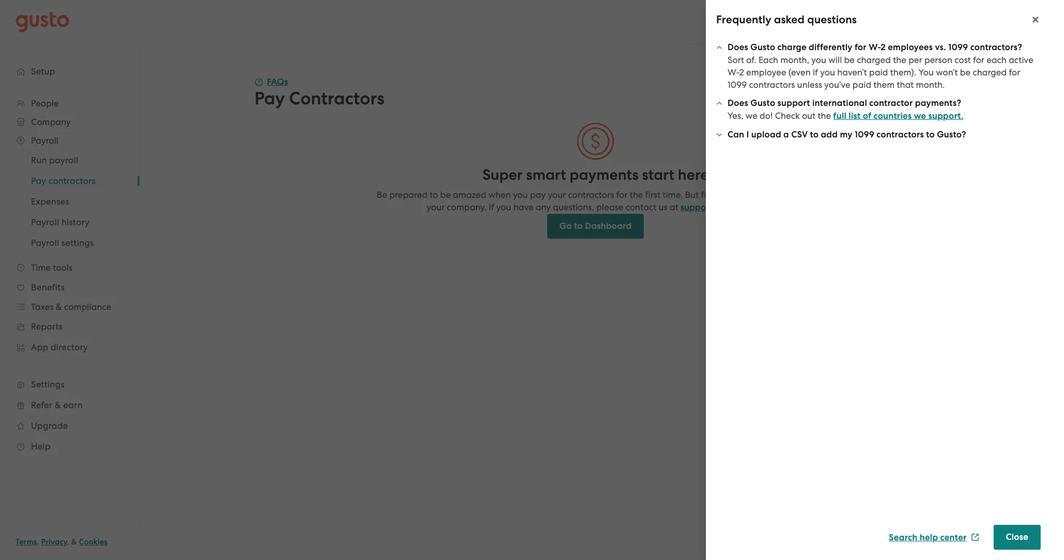 Task type: vqa. For each thing, say whether or not it's contained in the screenshot.
credits in the 2. Review your tax credits Our CPAs will calculate your credits. Once your R&D study is done, you'll review and approve.
no



Task type: locate. For each thing, give the bounding box(es) containing it.
w-
[[869, 42, 881, 53], [728, 67, 739, 78]]

haven't
[[837, 67, 867, 78]]

each
[[987, 55, 1007, 65]]

per
[[909, 55, 922, 65]]

contractor
[[869, 98, 913, 109]]

gusto for support
[[751, 98, 775, 109]]

1 vertical spatial contractors
[[877, 129, 924, 140]]

1 vertical spatial w-
[[728, 67, 739, 78]]

frequently asked questions
[[716, 13, 857, 26]]

the inside yes, we do! check out the full list of countries we support.
[[818, 111, 831, 121]]

0 horizontal spatial ,
[[37, 537, 39, 547]]

asked
[[774, 13, 805, 26]]

2 vertical spatial contractors
[[568, 190, 614, 200]]

0 vertical spatial paid
[[869, 67, 888, 78]]

pay
[[530, 190, 546, 200]]

2 does from the top
[[728, 98, 748, 109]]

2 , from the left
[[67, 537, 69, 547]]

international
[[812, 98, 867, 109]]

to right prepared
[[430, 190, 438, 200]]

to left gusto?
[[926, 129, 935, 140]]

gusto up each
[[751, 42, 775, 53]]

first
[[645, 190, 661, 200]]

to right csv
[[810, 129, 819, 140]]

be
[[844, 55, 855, 65], [960, 67, 971, 78], [440, 190, 451, 200]]

be left 'amazed'
[[440, 190, 451, 200]]

1 vertical spatial does
[[728, 98, 748, 109]]

paid
[[869, 67, 888, 78], [853, 80, 871, 90]]

1 vertical spatial 2
[[739, 67, 744, 78]]

charged
[[857, 55, 891, 65], [973, 67, 1007, 78]]

0 vertical spatial w-
[[869, 42, 881, 53]]

the left full
[[818, 111, 831, 121]]

2 horizontal spatial contractors
[[877, 129, 924, 140]]

, left privacy "link"
[[37, 537, 39, 547]]

to
[[810, 129, 819, 140], [926, 129, 935, 140], [430, 190, 438, 200], [574, 221, 583, 232]]

1 horizontal spatial your
[[548, 190, 566, 200]]

we left do!
[[746, 111, 758, 121]]

0 horizontal spatial w-
[[728, 67, 739, 78]]

1099 right 'my'
[[855, 129, 875, 140]]

contact
[[626, 202, 657, 212]]

contractors down super smart payments start here
[[568, 190, 614, 200]]

any
[[536, 202, 551, 212]]

faqs button
[[255, 76, 288, 88]]

super smart payments start here
[[482, 166, 709, 184]]

for
[[855, 42, 867, 53], [973, 55, 985, 65], [1009, 67, 1020, 78], [616, 190, 628, 200]]

1 horizontal spatial ,
[[67, 537, 69, 547]]

0 horizontal spatial the
[[630, 190, 643, 200]]

0 vertical spatial be
[[844, 55, 855, 65]]

2 down sort
[[739, 67, 744, 78]]

support.
[[928, 111, 964, 121]]

paid down haven't
[[853, 80, 871, 90]]

0 horizontal spatial 1099
[[728, 80, 747, 90]]

1099 up cost
[[948, 42, 968, 53]]

1 vertical spatial charged
[[973, 67, 1007, 78]]

1 horizontal spatial 2
[[881, 42, 886, 53]]

will
[[829, 55, 842, 65]]

1 horizontal spatial we
[[914, 111, 926, 121]]

do!
[[760, 111, 773, 121]]

0 vertical spatial contractors
[[749, 80, 795, 90]]

does gusto charge differently for w-2 employees vs. 1099 contractors?
[[728, 42, 1022, 53]]

have
[[513, 202, 534, 212]]

you up if
[[811, 55, 826, 65]]

to inside be prepared to be amazed when you pay your contractors for the first time. but first, please finish setting up your company. if you have any questions, please contact us at
[[430, 190, 438, 200]]

for up contact
[[616, 190, 628, 200]]

1 horizontal spatial contractors
[[749, 80, 795, 90]]

first,
[[701, 190, 719, 200]]

home image
[[16, 12, 69, 32]]

contractors inside sort of. each month, you will be charged the per person cost for each active w-2 employee (even if you haven't paid them). you won't be charged for 1099 contractors unless you've paid them that month.
[[749, 80, 795, 90]]

them).
[[890, 67, 916, 78]]

1 vertical spatial please
[[597, 202, 624, 212]]

does
[[728, 42, 748, 53], [728, 98, 748, 109]]

1099
[[948, 42, 968, 53], [728, 80, 747, 90], [855, 129, 875, 140]]

paid up them
[[869, 67, 888, 78]]

1 gusto from the top
[[751, 42, 775, 53]]

1 horizontal spatial w-
[[869, 42, 881, 53]]

2 we from the left
[[914, 111, 926, 121]]

2 horizontal spatial 1099
[[948, 42, 968, 53]]

month,
[[781, 55, 809, 65]]

(even
[[789, 67, 811, 78]]

support@gusto.com
[[681, 202, 762, 213]]

smart
[[526, 166, 566, 184]]

, left &
[[67, 537, 69, 547]]

0 vertical spatial 2
[[881, 42, 886, 53]]

you right if
[[820, 67, 835, 78]]

be up haven't
[[844, 55, 855, 65]]

here
[[678, 166, 709, 184]]

the
[[893, 55, 906, 65], [818, 111, 831, 121], [630, 190, 643, 200]]

be down cost
[[960, 67, 971, 78]]

w- inside sort of. each month, you will be charged the per person cost for each active w-2 employee (even if you haven't paid them). you won't be charged for 1099 contractors unless you've paid them that month.
[[728, 67, 739, 78]]

,
[[37, 537, 39, 547], [67, 537, 69, 547]]

person
[[925, 55, 952, 65]]

0 horizontal spatial charged
[[857, 55, 891, 65]]

2 horizontal spatial be
[[960, 67, 971, 78]]

we down "payments?"
[[914, 111, 926, 121]]

does up yes,
[[728, 98, 748, 109]]

when
[[489, 190, 511, 200]]

active
[[1009, 55, 1034, 65]]

0 horizontal spatial 2
[[739, 67, 744, 78]]

0 vertical spatial the
[[893, 55, 906, 65]]

1 vertical spatial the
[[818, 111, 831, 121]]

add
[[821, 129, 838, 140]]

charged down 'does gusto charge differently for w-2 employees vs. 1099 contractors?'
[[857, 55, 891, 65]]

1 vertical spatial your
[[427, 202, 445, 212]]

1 horizontal spatial the
[[818, 111, 831, 121]]

the up them).
[[893, 55, 906, 65]]

you
[[811, 55, 826, 65], [820, 67, 835, 78], [513, 190, 528, 200], [496, 202, 511, 212]]

full
[[833, 111, 847, 121]]

contractors for be prepared to be amazed when you pay your contractors for the first time. but first, please finish setting up your company. if you have any questions, please contact us at
[[568, 190, 614, 200]]

charged down each
[[973, 67, 1007, 78]]

0 vertical spatial gusto
[[751, 42, 775, 53]]

2 horizontal spatial the
[[893, 55, 906, 65]]

contractors down employee
[[749, 80, 795, 90]]

2 vertical spatial the
[[630, 190, 643, 200]]

does gusto support international contractor payments?
[[728, 98, 961, 109]]

1 horizontal spatial please
[[721, 190, 748, 200]]

0 horizontal spatial we
[[746, 111, 758, 121]]

we
[[746, 111, 758, 121], [914, 111, 926, 121]]

please up the dashboard
[[597, 202, 624, 212]]

payments?
[[915, 98, 961, 109]]

1099 down sort
[[728, 80, 747, 90]]

please
[[721, 190, 748, 200], [597, 202, 624, 212]]

employee
[[746, 67, 786, 78]]

1 horizontal spatial charged
[[973, 67, 1007, 78]]

contractors inside be prepared to be amazed when you pay your contractors for the first time. but first, please finish setting up your company. if you have any questions, please contact us at
[[568, 190, 614, 200]]

your up any
[[548, 190, 566, 200]]

w- up sort of. each month, you will be charged the per person cost for each active w-2 employee (even if you haven't paid them). you won't be charged for 1099 contractors unless you've paid them that month.
[[869, 42, 881, 53]]

the up contact
[[630, 190, 643, 200]]

pay
[[255, 88, 285, 109]]

please up support@gusto.com link
[[721, 190, 748, 200]]

w- down sort
[[728, 67, 739, 78]]

support
[[778, 98, 810, 109]]

0 vertical spatial charged
[[857, 55, 891, 65]]

gusto up do!
[[751, 98, 775, 109]]

start
[[642, 166, 674, 184]]

2
[[881, 42, 886, 53], [739, 67, 744, 78]]

1 vertical spatial be
[[960, 67, 971, 78]]

2 vertical spatial 1099
[[855, 129, 875, 140]]

0 vertical spatial please
[[721, 190, 748, 200]]

&
[[71, 537, 77, 547]]

super
[[482, 166, 523, 184]]

2 vertical spatial be
[[440, 190, 451, 200]]

contractors down full list of countries we support. link
[[877, 129, 924, 140]]

2 gusto from the top
[[751, 98, 775, 109]]

contractors
[[749, 80, 795, 90], [877, 129, 924, 140], [568, 190, 614, 200]]

yes,
[[728, 111, 743, 121]]

1 vertical spatial gusto
[[751, 98, 775, 109]]

for inside be prepared to be amazed when you pay your contractors for the first time. but first, please finish setting up your company. if you have any questions, please contact us at
[[616, 190, 628, 200]]

0 horizontal spatial be
[[440, 190, 451, 200]]

sort
[[728, 55, 744, 65]]

gusto
[[751, 42, 775, 53], [751, 98, 775, 109]]

0 vertical spatial your
[[548, 190, 566, 200]]

1 does from the top
[[728, 42, 748, 53]]

0 horizontal spatial contractors
[[568, 190, 614, 200]]

1 we from the left
[[746, 111, 758, 121]]

0 vertical spatial does
[[728, 42, 748, 53]]

1 vertical spatial 1099
[[728, 80, 747, 90]]

gusto?
[[937, 129, 966, 140]]

time.
[[663, 190, 683, 200]]

for right cost
[[973, 55, 985, 65]]

charge
[[778, 42, 807, 53]]

your down prepared
[[427, 202, 445, 212]]

2 up sort of. each month, you will be charged the per person cost for each active w-2 employee (even if you haven't paid them). you won't be charged for 1099 contractors unless you've paid them that month.
[[881, 42, 886, 53]]

does up sort
[[728, 42, 748, 53]]



Task type: describe. For each thing, give the bounding box(es) containing it.
frequently
[[716, 13, 771, 26]]

setting
[[774, 190, 802, 200]]

unless
[[797, 80, 822, 90]]

cost
[[955, 55, 971, 65]]

go to dashboard link
[[547, 214, 644, 239]]

privacy
[[41, 537, 67, 547]]

of.
[[746, 55, 756, 65]]

go to dashboard
[[559, 221, 632, 232]]

you up have
[[513, 190, 528, 200]]

does for does gusto support international contractor payments?
[[728, 98, 748, 109]]

prepared
[[389, 190, 428, 200]]

for down active
[[1009, 67, 1020, 78]]

search
[[889, 532, 918, 543]]

1 vertical spatial paid
[[853, 80, 871, 90]]

sort of. each month, you will be charged the per person cost for each active w-2 employee (even if you haven't paid them). you won't be charged for 1099 contractors unless you've paid them that month.
[[728, 55, 1034, 90]]

if
[[489, 202, 494, 212]]

search help center
[[889, 532, 967, 543]]

a
[[784, 129, 789, 140]]

us
[[659, 202, 668, 212]]

contractors?
[[970, 42, 1022, 53]]

that
[[897, 80, 914, 90]]

check
[[775, 111, 800, 121]]

search help center link
[[889, 532, 979, 543]]

help
[[920, 532, 938, 543]]

1 , from the left
[[37, 537, 39, 547]]

countries
[[874, 111, 912, 121]]

i
[[747, 129, 749, 140]]

close button
[[994, 525, 1041, 550]]

terms link
[[16, 537, 37, 547]]

up
[[804, 190, 815, 200]]

to right "go"
[[574, 221, 583, 232]]

0 horizontal spatial please
[[597, 202, 624, 212]]

of
[[863, 111, 871, 121]]

you've
[[824, 80, 850, 90]]

questions
[[807, 13, 857, 26]]

does for does gusto charge differently for w-2 employees vs. 1099 contractors?
[[728, 42, 748, 53]]

2 inside sort of. each month, you will be charged the per person cost for each active w-2 employee (even if you haven't paid them). you won't be charged for 1099 contractors unless you've paid them that month.
[[739, 67, 744, 78]]

each
[[759, 55, 778, 65]]

list
[[849, 111, 861, 121]]

the inside be prepared to be amazed when you pay your contractors for the first time. but first, please finish setting up your company. if you have any questions, please contact us at
[[630, 190, 643, 200]]

account menu element
[[852, 0, 1036, 44]]

contractors
[[289, 88, 385, 109]]

company.
[[447, 202, 487, 212]]

cookies
[[79, 537, 108, 547]]

you right if at left
[[496, 202, 511, 212]]

0 vertical spatial 1099
[[948, 42, 968, 53]]

you
[[919, 67, 934, 78]]

cookies button
[[79, 536, 108, 548]]

the inside sort of. each month, you will be charged the per person cost for each active w-2 employee (even if you haven't paid them). you won't be charged for 1099 contractors unless you've paid them that month.
[[893, 55, 906, 65]]

faqs
[[267, 76, 288, 87]]

employees
[[888, 42, 933, 53]]

can i upload a csv to add my 1099 contractors to gusto?
[[728, 129, 966, 140]]

can
[[728, 129, 744, 140]]

them
[[874, 80, 895, 90]]

my
[[840, 129, 853, 140]]

vs.
[[935, 42, 946, 53]]

1 horizontal spatial 1099
[[855, 129, 875, 140]]

be inside be prepared to be amazed when you pay your contractors for the first time. but first, please finish setting up your company. if you have any questions, please contact us at
[[440, 190, 451, 200]]

if
[[813, 67, 818, 78]]

terms
[[16, 537, 37, 547]]

at
[[670, 202, 678, 212]]

0 horizontal spatial your
[[427, 202, 445, 212]]

differently
[[809, 42, 853, 53]]

frequently asked questions dialog
[[706, 0, 1051, 560]]

questions,
[[553, 202, 594, 212]]

finish
[[750, 190, 772, 200]]

1 horizontal spatial be
[[844, 55, 855, 65]]

upload
[[751, 129, 781, 140]]

pay contractors
[[255, 88, 385, 109]]

payments
[[570, 166, 639, 184]]

privacy link
[[41, 537, 67, 547]]

for up haven't
[[855, 42, 867, 53]]

but
[[685, 190, 699, 200]]

amazed
[[453, 190, 486, 200]]

contractors for can i upload a csv to add my 1099 contractors to gusto?
[[877, 129, 924, 140]]

terms , privacy , & cookies
[[16, 537, 108, 547]]

yes, we do! check out the full list of countries we support.
[[728, 111, 964, 121]]

month.
[[916, 80, 945, 90]]

1099 inside sort of. each month, you will be charged the per person cost for each active w-2 employee (even if you haven't paid them). you won't be charged for 1099 contractors unless you've paid them that month.
[[728, 80, 747, 90]]

be prepared to be amazed when you pay your contractors for the first time. but first, please finish setting up your company. if you have any questions, please contact us at
[[377, 190, 815, 212]]

illustration of a coin image
[[576, 122, 615, 161]]

gusto for charge
[[751, 42, 775, 53]]

support@gusto.com link
[[681, 202, 762, 213]]

we inside yes, we do! check out the full list of countries we support.
[[746, 111, 758, 121]]

be
[[377, 190, 387, 200]]

center
[[940, 532, 967, 543]]

out
[[802, 111, 816, 121]]

go
[[559, 221, 572, 232]]

dashboard
[[585, 221, 632, 232]]

close
[[1006, 532, 1028, 543]]

full list of countries we support. link
[[833, 111, 964, 121]]



